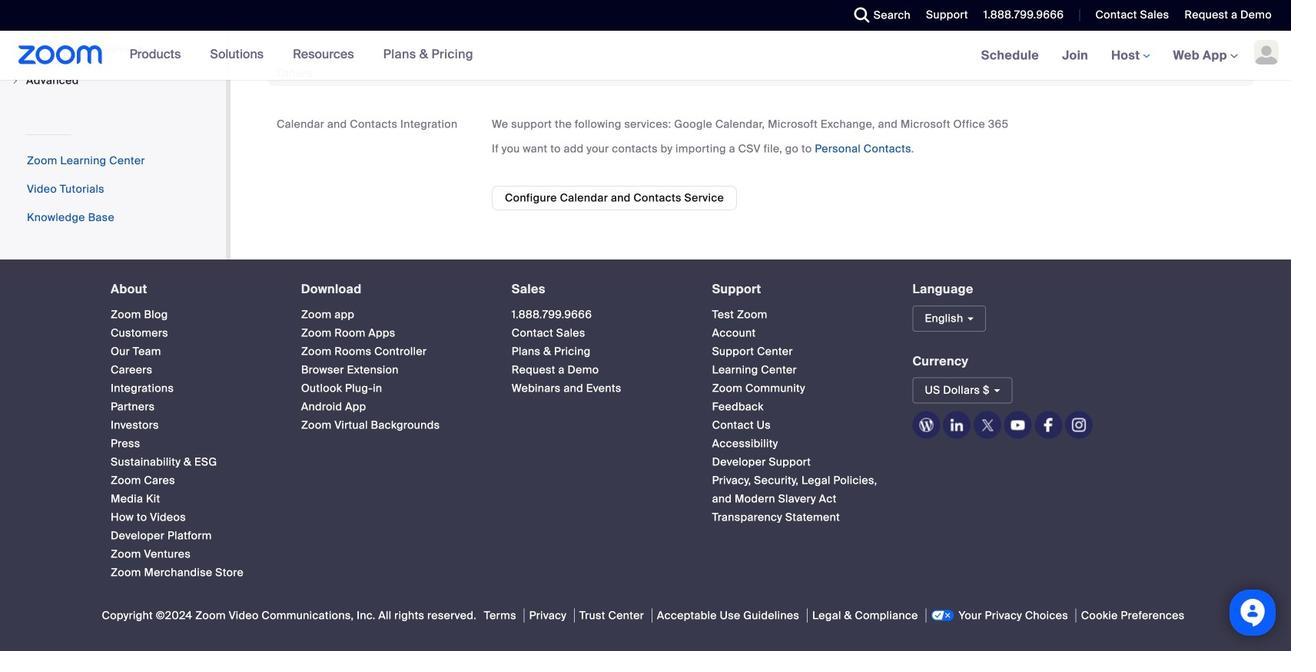 Task type: locate. For each thing, give the bounding box(es) containing it.
application
[[492, 0, 1245, 19]]

menu item
[[0, 66, 226, 95]]

product information navigation
[[118, 31, 485, 80]]

zoom logo image
[[18, 45, 103, 65]]

3 heading from the left
[[512, 283, 684, 297]]

profile picture image
[[1254, 40, 1279, 65]]

heading
[[111, 283, 273, 297], [301, 283, 484, 297], [512, 283, 684, 297], [712, 283, 885, 297]]

banner
[[0, 31, 1291, 81]]



Task type: vqa. For each thing, say whether or not it's contained in the screenshot.
fourth heading from the right
yes



Task type: describe. For each thing, give the bounding box(es) containing it.
2 heading from the left
[[301, 283, 484, 297]]

admin menu menu
[[0, 0, 226, 97]]

right image
[[11, 76, 20, 85]]

1 heading from the left
[[111, 283, 273, 297]]

meetings navigation
[[970, 31, 1291, 81]]

4 heading from the left
[[712, 283, 885, 297]]



